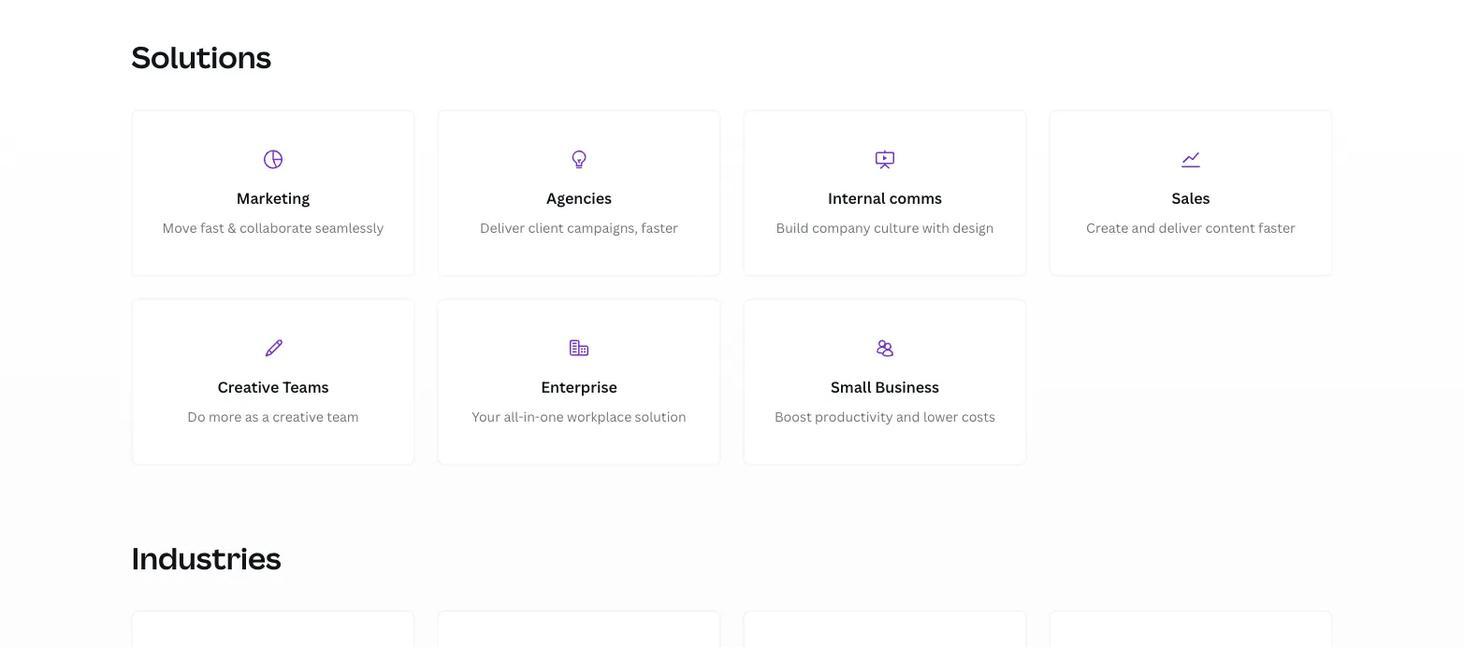 Task type: vqa. For each thing, say whether or not it's contained in the screenshot.
the templates
no



Task type: locate. For each thing, give the bounding box(es) containing it.
seamlessly
[[315, 219, 384, 236]]

1 horizontal spatial and
[[1132, 219, 1156, 236]]

collaborate
[[240, 219, 312, 236]]

enterprise
[[541, 377, 617, 397]]

boost
[[775, 408, 812, 425]]

deliver
[[480, 219, 525, 236]]

boost productivity and lower costs
[[775, 408, 996, 425]]

2 faster from the left
[[1259, 219, 1296, 236]]

move fast & collaborate seamlessly
[[162, 219, 384, 236]]

solutions
[[131, 36, 272, 77]]

agencies
[[546, 188, 612, 208]]

create and deliver content faster
[[1086, 219, 1296, 236]]

sales
[[1172, 188, 1210, 208]]

one
[[540, 408, 564, 425]]

internal comms
[[828, 188, 942, 208]]

1 faster from the left
[[641, 219, 678, 236]]

and
[[1132, 219, 1156, 236], [896, 408, 920, 425]]

a
[[262, 408, 269, 425]]

1 vertical spatial and
[[896, 408, 920, 425]]

build company culture with design
[[776, 219, 994, 236]]

deliver client campaigns, faster
[[480, 219, 678, 236]]

all-
[[504, 408, 523, 425]]

1 horizontal spatial faster
[[1259, 219, 1296, 236]]

campaigns,
[[567, 219, 638, 236]]

workplace
[[567, 408, 632, 425]]

small
[[831, 377, 872, 397]]

in-
[[523, 408, 540, 425]]

faster right campaigns,
[[641, 219, 678, 236]]

costs
[[962, 408, 996, 425]]

and down business
[[896, 408, 920, 425]]

faster right content
[[1259, 219, 1296, 236]]

creative
[[217, 377, 279, 397]]

your
[[472, 408, 501, 425]]

design
[[953, 219, 994, 236]]

lower
[[923, 408, 959, 425]]

0 horizontal spatial faster
[[641, 219, 678, 236]]

and right the create on the right of the page
[[1132, 219, 1156, 236]]

faster
[[641, 219, 678, 236], [1259, 219, 1296, 236]]

0 horizontal spatial and
[[896, 408, 920, 425]]



Task type: describe. For each thing, give the bounding box(es) containing it.
move
[[162, 219, 197, 236]]

culture
[[874, 219, 919, 236]]

internal
[[828, 188, 886, 208]]

client
[[528, 219, 564, 236]]

more
[[209, 408, 242, 425]]

creative
[[272, 408, 324, 425]]

your all-in-one workplace solution
[[472, 408, 686, 425]]

teams
[[283, 377, 329, 397]]

0 vertical spatial and
[[1132, 219, 1156, 236]]

business
[[875, 377, 939, 397]]

with
[[922, 219, 950, 236]]

small business
[[831, 377, 939, 397]]

&
[[228, 219, 236, 236]]

as
[[245, 408, 259, 425]]

do
[[187, 408, 205, 425]]

deliver
[[1159, 219, 1202, 236]]

marketing
[[237, 188, 310, 208]]

company
[[812, 219, 871, 236]]

creative teams
[[217, 377, 329, 397]]

fast
[[200, 219, 224, 236]]

productivity
[[815, 408, 893, 425]]

comms
[[889, 188, 942, 208]]

do more as a creative team
[[187, 408, 359, 425]]

team
[[327, 408, 359, 425]]

build
[[776, 219, 809, 236]]

industries
[[131, 538, 281, 578]]

solution
[[635, 408, 686, 425]]

create
[[1086, 219, 1129, 236]]

content
[[1206, 219, 1255, 236]]



